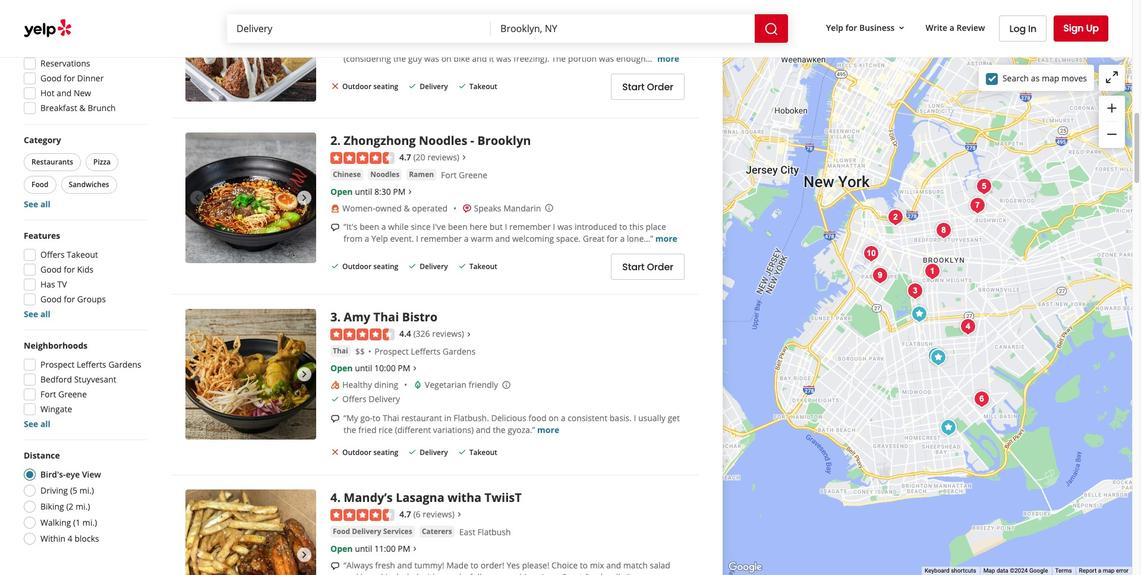 Task type: vqa. For each thing, say whether or not it's contained in the screenshot.
'Sign Up'
yes



Task type: describe. For each thing, give the bounding box(es) containing it.
16 speech v2 image for "my go-to thai restaurant in flatbush. delicious food on a consistent basis.   i usually get the fried rice (different variations) and the gyoza."
[[331, 415, 340, 424]]

for inside "it's been a while since i've been here but i remember i was introduced to this place from a yelp event. i remember a warm and welcoming space. great for a lone…"
[[607, 233, 618, 244]]

log
[[1010, 22, 1027, 35]]

flatbush.
[[454, 413, 489, 424]]

caterers
[[422, 527, 452, 537]]

order!
[[481, 560, 505, 572]]

none field things to do, nail salons, plumbers
[[227, 14, 491, 43]]

takeout for 16 checkmark v2 image underneath "it's been a while since i've been here but i remember i was introduced to this place from a yelp event. i remember a warm and welcoming space. great for a lone…"
[[470, 262, 498, 272]]

search image
[[765, 22, 779, 36]]

0 vertical spatial more link
[[658, 53, 680, 64]]

1 vertical spatial it
[[489, 53, 494, 64]]

chinese button
[[331, 169, 364, 181]]

see all for offers
[[24, 309, 50, 320]]

open now
[[40, 28, 82, 39]]

0 horizontal spatial 16 chevron right v2 image
[[411, 364, 420, 374]]

here
[[470, 221, 488, 233]]

i right the but
[[505, 221, 508, 233]]

delivery down dining
[[369, 394, 400, 405]]

prices.
[[534, 572, 559, 576]]

16 chevron right v2 image inside (6 reviews) link
[[455, 511, 464, 520]]

noodles inside button
[[371, 170, 400, 180]]

start order for 16 checkmark v2 image under bike
[[623, 80, 674, 94]]

thai for to
[[383, 413, 399, 424]]

11:00
[[375, 544, 396, 555]]

bistro
[[402, 309, 438, 325]]

great inside "always fresh and tummy! made to order! yes please! choice to mix and match salad and bread included with wonderfully reasonable prices. great food well…"
[[561, 572, 583, 576]]

zatar image
[[966, 194, 990, 217]]

write a review link
[[922, 17, 991, 38]]

noodles link
[[368, 169, 402, 181]]

. for 3
[[337, 309, 341, 325]]

1 see all button from the top
[[24, 199, 50, 210]]

zhongzhong noodles - brooklyn image
[[884, 205, 908, 229]]

has
[[40, 279, 55, 290]]

16 chevron right v2 image inside (20 reviews) link
[[460, 153, 469, 163]]

next image
[[297, 548, 312, 563]]

amy thai bistro image
[[904, 279, 928, 303]]

brunch
[[88, 102, 116, 114]]

zoom in image
[[1106, 101, 1120, 115]]

"it's
[[344, 221, 358, 233]]

3 seating from the top
[[374, 448, 399, 458]]

great inside "it's been a while since i've been here but i remember i was introduced to this place from a yelp event. i remember a warm and welcoming space. great for a lone…"
[[583, 233, 605, 244]]

(6
[[414, 509, 421, 520]]

16 close v2 image for 16 checkmark v2 image under bike
[[331, 82, 340, 91]]

a inside "ordered this as a late night meal through uber eats and it was packaged very well (considering the guy was on bike and it was freezing). the portion was enough…" more
[[409, 41, 413, 52]]

for for dinner
[[64, 73, 75, 84]]

lefferts inside neighborhoods group
[[77, 359, 106, 371]]

ramen link
[[407, 169, 437, 181]]

"always fresh and tummy! made to order! yes please! choice to mix and match salad and bread included with wonderfully reasonable prices. great food well…"
[[344, 560, 671, 576]]

. for 2
[[337, 132, 341, 148]]

food for food
[[32, 180, 48, 190]]

0 horizontal spatial the
[[344, 425, 356, 436]]

get
[[668, 413, 680, 424]]

wings
[[435, 8, 456, 18]]

driving
[[40, 485, 68, 497]]

eats
[[530, 41, 546, 52]]

for for business
[[846, 22, 858, 33]]

16 checkmark v2 image for 16 checkmark v2 image under bike
[[408, 82, 418, 91]]

2 outdoor from the top
[[343, 262, 372, 272]]

map region
[[688, 26, 1142, 576]]

and down "always
[[344, 572, 359, 576]]

see for offers takeout
[[24, 309, 38, 320]]

mi.) for biking (2 mi.)
[[76, 501, 90, 513]]

chicken feastin image
[[932, 219, 956, 242]]

well
[[648, 41, 663, 52]]

4.4
[[400, 328, 414, 340]]

place
[[646, 221, 667, 233]]

to left mix
[[580, 560, 588, 572]]

was up portion
[[573, 41, 588, 52]]

start order link for 16 checkmark v2 image underneath "it's been a while since i've been here but i remember i was introduced to this place from a yelp event. i remember a warm and welcoming space. great for a lone…"
[[611, 254, 685, 280]]

2 . zhongzhong noodles - brooklyn
[[331, 132, 531, 148]]

shortcuts
[[952, 568, 977, 575]]

16 chevron right v2 image up tummy!
[[411, 545, 420, 554]]

a inside "my go-to thai restaurant in flatbush. delicious food on a consistent basis.   i usually get the fried rice (different variations) and the gyoza."
[[561, 413, 566, 424]]

order for 16 checkmark v2 image under bike start order link
[[647, 80, 674, 94]]

was down the through
[[497, 53, 512, 64]]

open for 4
[[331, 544, 353, 555]]

walking
[[40, 517, 71, 529]]

1 seating from the top
[[374, 82, 399, 92]]

dinner
[[77, 73, 104, 84]]

amy
[[344, 309, 371, 325]]

mandy's
[[344, 490, 393, 506]]

rice
[[379, 425, 393, 436]]

0 vertical spatial 4
[[331, 490, 337, 506]]

yelp inside button
[[827, 22, 844, 33]]

a left warm
[[464, 233, 469, 244]]

see all button for prospect lefferts gardens
[[24, 419, 50, 430]]

16 healthy dining v2 image
[[331, 381, 340, 390]]

chicken
[[405, 8, 433, 18]]

consistent
[[568, 413, 608, 424]]

within
[[40, 533, 66, 545]]

food delivery services link
[[331, 527, 415, 539]]

fast food button
[[331, 7, 369, 19]]

16 checkmark v2 image up 3 on the left bottom of the page
[[331, 262, 340, 271]]

1 horizontal spatial noodles
[[419, 132, 468, 148]]

slideshow element for 2
[[186, 132, 316, 263]]

3 outdoor from the top
[[343, 448, 372, 458]]

for for groups
[[64, 294, 75, 305]]

lasagna
[[396, 490, 445, 506]]

a left lone…"
[[621, 233, 625, 244]]

business
[[860, 22, 895, 33]]

dave's hot chicken image
[[869, 264, 892, 288]]

operated
[[412, 203, 448, 214]]

see for prospect lefferts gardens
[[24, 419, 38, 430]]

report a map error
[[1080, 568, 1129, 575]]

map for error
[[1104, 568, 1115, 575]]

to inside "my go-to thai restaurant in flatbush. delicious food on a consistent basis.   i usually get the fried rice (different variations) and the gyoza."
[[373, 413, 381, 424]]

see all for prospect
[[24, 419, 50, 430]]

salad
[[650, 560, 671, 572]]

to up wonderfully
[[471, 560, 479, 572]]

brooklyn beef n' cheese image
[[970, 387, 994, 411]]

16 chevron right v2 image down ramen link
[[406, 187, 415, 197]]

map data ©2024 google
[[984, 568, 1049, 575]]

16 checkmark v2 image down variations)
[[458, 448, 467, 458]]

go-
[[361, 413, 373, 424]]

food inside "always fresh and tummy! made to order! yes please! choice to mix and match salad and bread included with wonderfully reasonable prices. great food well…"
[[585, 572, 603, 576]]

pm for noodles
[[393, 186, 406, 197]]

a right report
[[1099, 568, 1102, 575]]

1 horizontal spatial ihop image
[[937, 416, 961, 440]]

food delivery services button
[[331, 527, 415, 538]]

kiosko 787 image
[[860, 242, 883, 266]]

takeout for 16 checkmark v2 image under variations)
[[470, 448, 498, 458]]

mandy's lasagna witha twiist link
[[344, 490, 522, 506]]

outdoor seating for 16 checkmark v2 image under bike
[[343, 82, 399, 92]]

event.
[[390, 233, 414, 244]]

takeout for 16 checkmark v2 image under bike
[[470, 82, 498, 92]]

up
[[1087, 21, 1100, 35]]

start order for 16 checkmark v2 image underneath "it's been a while since i've been here but i remember i was introduced to this place from a yelp event. i remember a warm and welcoming space. great for a lone…"
[[623, 260, 674, 274]]

until for mandy's
[[355, 544, 373, 555]]

"my
[[344, 413, 358, 424]]

restaurant
[[402, 413, 442, 424]]

. for 4
[[337, 490, 341, 506]]

healthy dining
[[343, 380, 399, 391]]

16 chevron down v2 image
[[898, 23, 907, 33]]

suggested group
[[20, 9, 147, 118]]

offers for offers takeout
[[40, 249, 65, 260]]

2 seating from the top
[[374, 262, 399, 272]]

fort greene inside neighborhoods group
[[40, 389, 87, 400]]

bird's-eye view
[[40, 469, 101, 481]]

kids
[[77, 264, 94, 275]]

sign
[[1064, 21, 1085, 35]]

flatbush
[[478, 527, 511, 538]]

pizza
[[93, 157, 111, 167]]

more inside "ordered this as a late night meal through uber eats and it was packaged very well (considering the guy was on bike and it was freezing). the portion was enough…" more
[[658, 53, 680, 64]]

thai link
[[331, 346, 351, 358]]

open until 11:00 pm
[[331, 544, 411, 555]]

chicken wings link
[[402, 7, 459, 20]]

1 horizontal spatial prospect lefferts gardens
[[375, 346, 476, 357]]

open until 10:00 pm
[[331, 363, 411, 374]]

portion
[[568, 53, 597, 64]]

usually
[[639, 413, 666, 424]]

with
[[421, 572, 438, 576]]

none field address, neighborhood, city, state or zip
[[491, 14, 755, 43]]

keyboard shortcuts
[[925, 568, 977, 575]]

a right from
[[365, 233, 370, 244]]

slideshow element for 4
[[186, 490, 316, 576]]

1 vertical spatial as
[[1032, 72, 1040, 84]]

next image for 3 . amy thai bistro
[[297, 368, 312, 382]]

i down since
[[416, 233, 419, 244]]

freezing).
[[514, 53, 550, 64]]

16 close v2 image for 16 checkmark v2 image under variations)
[[331, 448, 340, 458]]

i up "welcoming"
[[553, 221, 556, 233]]

welcoming
[[513, 233, 554, 244]]

hot
[[40, 87, 55, 99]]

0 vertical spatial greene
[[459, 169, 488, 181]]

well…"
[[605, 572, 630, 576]]

0 vertical spatial it
[[566, 41, 571, 52]]

mi.) for driving (5 mi.)
[[80, 485, 94, 497]]

in
[[1029, 22, 1037, 35]]

1 horizontal spatial gardens
[[443, 346, 476, 357]]

offers delivery
[[343, 394, 400, 405]]

-
[[471, 132, 475, 148]]

good for has tv
[[40, 294, 62, 305]]

night
[[432, 41, 452, 52]]

and up the the
[[549, 41, 563, 52]]

1 been from the left
[[360, 221, 379, 233]]

2 horizontal spatial the
[[493, 425, 506, 436]]

more link for amy thai bistro
[[538, 425, 560, 436]]

gardens inside neighborhoods group
[[108, 359, 141, 371]]

delivery inside button
[[352, 527, 382, 537]]

mix
[[590, 560, 605, 572]]

yes
[[507, 560, 520, 572]]

was down packaged
[[599, 53, 614, 64]]

1 horizontal spatial fort greene
[[441, 169, 488, 181]]

0 vertical spatial lefferts
[[411, 346, 441, 357]]

fort inside neighborhoods group
[[40, 389, 56, 400]]

16 speech v2 image for "ordered this as a late night meal through uber eats and it was packaged very well (considering the guy was on bike and it was freezing). the portion was enough…"
[[331, 43, 340, 52]]

0 vertical spatial fort
[[441, 169, 457, 181]]

suggested
[[24, 9, 66, 20]]

to inside "it's been a while since i've been here but i remember i was introduced to this place from a yelp event. i remember a warm and welcoming space. great for a lone…"
[[620, 221, 628, 233]]

0 horizontal spatial remember
[[421, 233, 462, 244]]

0 horizontal spatial ihop image
[[908, 302, 932, 326]]

halal button
[[374, 7, 397, 19]]

16 women owned v2 image
[[331, 204, 340, 213]]

starbucks image
[[925, 344, 948, 368]]

(5
[[70, 485, 77, 497]]

16 checkmark v2 image down 16 healthy dining v2 icon
[[331, 395, 340, 405]]

log in link
[[1000, 15, 1047, 42]]

neighborhoods group
[[20, 340, 147, 431]]

16 checkmark v2 image down bike
[[458, 82, 467, 91]]

for for kids
[[64, 264, 75, 275]]

report a map error link
[[1080, 568, 1129, 575]]

more link for zhongzhong noodles - brooklyn
[[656, 233, 678, 244]]

made
[[447, 560, 469, 572]]

a left while
[[382, 221, 386, 233]]

search
[[1003, 72, 1030, 84]]

"always
[[344, 560, 373, 572]]

open inside suggested group
[[40, 28, 62, 39]]

things to do, nail salons, plumbers text field
[[227, 14, 491, 43]]

16 checkmark v2 image down event.
[[408, 262, 418, 271]]

delivery for 16 checkmark v2 image under variations)
[[420, 448, 448, 458]]



Task type: locate. For each thing, give the bounding box(es) containing it.
2 all from the top
[[40, 309, 50, 320]]

distance option group
[[20, 450, 147, 549]]

start order link down lone…"
[[611, 254, 685, 280]]

outdoor seating down (considering
[[343, 82, 399, 92]]

more for 3 . amy thai bistro
[[538, 425, 560, 436]]

open down suggested
[[40, 28, 62, 39]]

until up "always
[[355, 544, 373, 555]]

see all inside neighborhoods group
[[24, 419, 50, 430]]

1 order from the top
[[647, 80, 674, 94]]

seating down 'rice'
[[374, 448, 399, 458]]

2 vertical spatial outdoor
[[343, 448, 372, 458]]

16 checkmark v2 image
[[408, 82, 418, 91], [408, 448, 418, 458]]

1 vertical spatial yelp
[[372, 233, 388, 244]]

see all down has
[[24, 309, 50, 320]]

more down well
[[658, 53, 680, 64]]

16 checkmark v2 image
[[458, 82, 467, 91], [331, 262, 340, 271], [408, 262, 418, 271], [458, 262, 467, 271], [331, 395, 340, 405], [458, 448, 467, 458]]

1 vertical spatial great
[[561, 572, 583, 576]]

thai inside "my go-to thai restaurant in flatbush. delicious food on a consistent basis.   i usually get the fried rice (different variations) and the gyoza."
[[383, 413, 399, 424]]

. left amy
[[337, 309, 341, 325]]

space.
[[557, 233, 581, 244]]

1 outdoor seating from the top
[[343, 82, 399, 92]]

previous image
[[190, 368, 205, 382], [190, 548, 205, 563]]

0 vertical spatial remember
[[510, 221, 551, 233]]

16 speech v2 image for "always
[[331, 562, 340, 572]]

reviews) for witha
[[423, 509, 455, 520]]

previous image
[[190, 191, 205, 205]]

log in
[[1010, 22, 1037, 35]]

see all button for offers takeout
[[24, 309, 50, 320]]

0 vertical spatial reviews)
[[428, 151, 460, 163]]

(1
[[73, 517, 80, 529]]

1 horizontal spatial it
[[566, 41, 571, 52]]

speaks mandarin
[[474, 203, 541, 214]]

prospect
[[375, 346, 409, 357], [40, 359, 75, 371]]

4.4 star rating image
[[331, 329, 395, 341]]

1 vertical spatial outdoor seating
[[343, 262, 399, 272]]

16 speech v2 image left "my
[[331, 415, 340, 424]]

1 16 checkmark v2 image from the top
[[408, 82, 418, 91]]

(6 reviews) link
[[414, 508, 464, 521]]

open for 2
[[331, 186, 353, 197]]

0 vertical spatial start
[[623, 80, 645, 94]]

1 previous image from the top
[[190, 368, 205, 382]]

see all inside 'features' group
[[24, 309, 50, 320]]

until for zhongzhong
[[355, 186, 373, 197]]

1 vertical spatial food
[[32, 180, 48, 190]]

for up hot and new on the left
[[64, 73, 75, 84]]

caterers link
[[420, 527, 455, 539]]

and inside suggested group
[[57, 87, 72, 99]]

mi.) right (1
[[83, 517, 97, 529]]

0 vertical spatial pm
[[393, 186, 406, 197]]

4 down the walking (1 mi.)
[[68, 533, 72, 545]]

thai button
[[331, 346, 351, 358]]

review
[[957, 22, 986, 33]]

1 4.7 star rating image from the top
[[331, 152, 395, 164]]

1 see all from the top
[[24, 199, 50, 210]]

2 been from the left
[[448, 221, 468, 233]]

1 horizontal spatial greene
[[459, 169, 488, 181]]

on inside "ordered this as a late night meal through uber eats and it was packaged very well (considering the guy was on bike and it was freezing). the portion was enough…" more
[[442, 53, 452, 64]]

this up lone…"
[[630, 221, 644, 233]]

sign up link
[[1055, 15, 1109, 42]]

1 vertical spatial .
[[337, 309, 341, 325]]

prospect lefferts gardens up stuyvesant
[[40, 359, 141, 371]]

4.7 star rating image down mandy's
[[331, 510, 395, 522]]

0 horizontal spatial &
[[79, 102, 86, 114]]

0 vertical spatial 4.7
[[400, 151, 414, 163]]

order down lone…"
[[647, 260, 674, 274]]

0 horizontal spatial greene
[[58, 389, 87, 400]]

chinese link
[[331, 169, 364, 181]]

1 vertical spatial outdoor
[[343, 262, 372, 272]]

reviews) for bistro
[[433, 328, 464, 340]]

0 horizontal spatial gardens
[[108, 359, 141, 371]]

1 vertical spatial 16 speech v2 image
[[331, 562, 340, 572]]

2 4.7 from the top
[[400, 509, 414, 520]]

prospect inside neighborhoods group
[[40, 359, 75, 371]]

info icon image
[[545, 203, 555, 213], [545, 203, 555, 213], [502, 380, 512, 390], [502, 380, 512, 390]]

0 horizontal spatial on
[[442, 53, 452, 64]]

1 good from the top
[[40, 73, 62, 84]]

3 all from the top
[[40, 419, 50, 430]]

0 horizontal spatial prospect lefferts gardens
[[40, 359, 141, 371]]

slideshow element
[[186, 0, 316, 101], [186, 132, 316, 263], [186, 309, 316, 440], [186, 490, 316, 576]]

see inside 'features' group
[[24, 309, 38, 320]]

seating down event.
[[374, 262, 399, 272]]

mandy's lasagna witha twiist image
[[957, 315, 980, 339]]

2 vertical spatial food
[[333, 527, 350, 537]]

0 vertical spatial fort greene
[[441, 169, 488, 181]]

on left consistent
[[549, 413, 559, 424]]

food for food delivery services
[[333, 527, 350, 537]]

i
[[505, 221, 508, 233], [553, 221, 556, 233], [416, 233, 419, 244], [634, 413, 637, 424]]

. left mandy's
[[337, 490, 341, 506]]

1 horizontal spatial been
[[448, 221, 468, 233]]

1 outdoor from the top
[[343, 82, 372, 92]]

good for groups
[[40, 294, 106, 305]]

speaks
[[474, 203, 502, 214]]

2 next image from the top
[[297, 368, 312, 382]]

0 horizontal spatial it
[[489, 53, 494, 64]]

as inside "ordered this as a late night meal through uber eats and it was packaged very well (considering the guy was on bike and it was freezing). the portion was enough…" more
[[398, 41, 407, 52]]

0 horizontal spatial food
[[529, 413, 547, 424]]

more link
[[658, 53, 680, 64], [656, 233, 678, 244], [538, 425, 560, 436]]

been right '"it's'
[[360, 221, 379, 233]]

was inside "it's been a while since i've been here but i remember i was introduced to this place from a yelp event. i remember a warm and welcoming space. great for a lone…"
[[558, 221, 573, 233]]

delicious
[[492, 413, 527, 424]]

1 vertical spatial greene
[[58, 389, 87, 400]]

0 vertical spatial great
[[583, 233, 605, 244]]

prospect lefferts gardens down (326
[[375, 346, 476, 357]]

1 horizontal spatial 4
[[331, 490, 337, 506]]

it
[[566, 41, 571, 52], [489, 53, 494, 64]]

terms
[[1056, 568, 1073, 575]]

see all down wingate on the left of page
[[24, 419, 50, 430]]

basis.
[[610, 413, 632, 424]]

1 until from the top
[[355, 186, 373, 197]]

delivery for 16 checkmark v2 image under bike
[[420, 82, 448, 92]]

open
[[40, 28, 62, 39], [331, 186, 353, 197], [331, 363, 353, 374], [331, 544, 353, 555]]

16 chevron right v2 image down zhongzhong noodles - brooklyn link at left
[[460, 153, 469, 163]]

offers for offers delivery
[[343, 394, 367, 405]]

thai inside button
[[333, 346, 348, 357]]

0 horizontal spatial been
[[360, 221, 379, 233]]

fort down (20 reviews) link
[[441, 169, 457, 181]]

bike
[[454, 53, 470, 64]]

very
[[629, 41, 646, 52]]

takeout down bike
[[470, 82, 498, 92]]

all for prospect lefferts gardens
[[40, 419, 50, 430]]

see up neighborhoods
[[24, 309, 38, 320]]

delivery down variations)
[[420, 448, 448, 458]]

write
[[926, 22, 948, 33]]

map
[[1043, 72, 1060, 84], [1104, 568, 1115, 575]]

food inside "button"
[[32, 180, 48, 190]]

(20 reviews)
[[414, 151, 460, 163]]

1 vertical spatial &
[[404, 203, 410, 214]]

mi.) right (2
[[76, 501, 90, 513]]

1 all from the top
[[40, 199, 50, 210]]

groups
[[77, 294, 106, 305]]

yelp left event.
[[372, 233, 388, 244]]

pm for thai
[[398, 363, 411, 374]]

and up well…"
[[607, 560, 622, 572]]

open for 3
[[331, 363, 353, 374]]

1 vertical spatial see all button
[[24, 309, 50, 320]]

pm for lasagna
[[398, 544, 411, 555]]

0 vertical spatial &
[[79, 102, 86, 114]]

1 slideshow element from the top
[[186, 0, 316, 101]]

2
[[331, 132, 337, 148]]

next image for 2 . zhongzhong noodles - brooklyn
[[297, 191, 312, 205]]

for inside button
[[846, 22, 858, 33]]

0 vertical spatial on
[[442, 53, 452, 64]]

16 checkmark v2 image down (different
[[408, 448, 418, 458]]

0 horizontal spatial offers
[[40, 249, 65, 260]]

stuyvesant
[[74, 374, 116, 385]]

and inside "my go-to thai restaurant in flatbush. delicious food on a consistent basis.   i usually get the fried rice (different variations) and the gyoza."
[[476, 425, 491, 436]]

the down "my
[[344, 425, 356, 436]]

None search field
[[227, 14, 789, 43]]

takeout down flatbush.
[[470, 448, 498, 458]]

delivery for 16 checkmark v2 image underneath "it's been a while since i've been here but i remember i was introduced to this place from a yelp event. i remember a warm and welcoming space. great for a lone…"
[[420, 262, 448, 272]]

0 vertical spatial next image
[[297, 191, 312, 205]]

a left 'late' on the left of page
[[409, 41, 413, 52]]

0 vertical spatial food
[[529, 413, 547, 424]]

order
[[647, 80, 674, 94], [647, 260, 674, 274]]

16 speech v2 image
[[331, 43, 340, 52], [331, 415, 340, 424]]

0 vertical spatial map
[[1043, 72, 1060, 84]]

1 vertical spatial 4.7
[[400, 509, 414, 520]]

until for amy
[[355, 363, 373, 374]]

0 vertical spatial until
[[355, 186, 373, 197]]

remember up "welcoming"
[[510, 221, 551, 233]]

1 16 speech v2 image from the top
[[331, 223, 340, 232]]

terms link
[[1056, 568, 1073, 575]]

1 vertical spatial 16 close v2 image
[[331, 448, 340, 458]]

2 . from the top
[[337, 309, 341, 325]]

as left 'late' on the left of page
[[398, 41, 407, 52]]

keyboard shortcuts button
[[925, 567, 977, 576]]

4.7 star rating image for zhongzhong noodles - brooklyn
[[331, 152, 395, 164]]

the monkey king image
[[973, 175, 996, 198]]

open up "always
[[331, 544, 353, 555]]

4.7 for noodles
[[400, 151, 414, 163]]

2 see all from the top
[[24, 309, 50, 320]]

outdoor seating for 16 checkmark v2 image underneath "it's been a while since i've been here but i remember i was introduced to this place from a yelp event. i remember a warm and welcoming space. great for a lone…"
[[343, 262, 399, 272]]

1 vertical spatial on
[[549, 413, 559, 424]]

1 start from the top
[[623, 80, 645, 94]]

1 horizontal spatial map
[[1104, 568, 1115, 575]]

previous image for 4
[[190, 548, 205, 563]]

3 see from the top
[[24, 419, 38, 430]]

eye
[[66, 469, 80, 481]]

1 horizontal spatial remember
[[510, 221, 551, 233]]

and down the but
[[496, 233, 510, 244]]

0 vertical spatial 16 speech v2 image
[[331, 43, 340, 52]]

east flatbush
[[460, 527, 511, 538]]

1 4.7 from the top
[[400, 151, 414, 163]]

thai for amy
[[374, 309, 399, 325]]

order for start order link corresponding to 16 checkmark v2 image underneath "it's been a while since i've been here but i remember i was introduced to this place from a yelp event. i remember a warm and welcoming space. great for a lone…"
[[647, 260, 674, 274]]

gardens up stuyvesant
[[108, 359, 141, 371]]

was down 'late' on the left of page
[[424, 53, 440, 64]]

2 vertical spatial reviews)
[[423, 509, 455, 520]]

0 horizontal spatial noodles
[[371, 170, 400, 180]]

0 horizontal spatial 4
[[68, 533, 72, 545]]

2 none field from the left
[[491, 14, 755, 43]]

1 vertical spatial ihop image
[[937, 416, 961, 440]]

outdoor seating down from
[[343, 262, 399, 272]]

4 slideshow element from the top
[[186, 490, 316, 576]]

i inside "my go-to thai restaurant in flatbush. delicious food on a consistent basis.   i usually get the fried rice (different variations) and the gyoza."
[[634, 413, 637, 424]]

1 . from the top
[[337, 132, 341, 148]]

0 vertical spatial start order link
[[611, 74, 685, 100]]

map left error
[[1104, 568, 1115, 575]]

map for moves
[[1043, 72, 1060, 84]]

& down new
[[79, 102, 86, 114]]

2 see from the top
[[24, 309, 38, 320]]

good inside suggested group
[[40, 73, 62, 84]]

all inside "category" group
[[40, 199, 50, 210]]

0 horizontal spatial lefferts
[[77, 359, 106, 371]]

0 vertical spatial previous image
[[190, 368, 205, 382]]

0 vertical spatial good
[[40, 73, 62, 84]]

0 vertical spatial 16 chevron right v2 image
[[460, 153, 469, 163]]

2 vertical spatial outdoor seating
[[343, 448, 399, 458]]

3 . amy thai bistro
[[331, 309, 438, 325]]

noodles up the 8:30
[[371, 170, 400, 180]]

while
[[388, 221, 409, 233]]

see inside neighborhoods group
[[24, 419, 38, 430]]

1 vertical spatial until
[[355, 363, 373, 374]]

2 slideshow element from the top
[[186, 132, 316, 263]]

for down introduced
[[607, 233, 618, 244]]

match
[[624, 560, 648, 572]]

brooklyn
[[478, 132, 531, 148]]

1 16 close v2 image from the top
[[331, 82, 340, 91]]

1 vertical spatial gardens
[[108, 359, 141, 371]]

gyoza."
[[508, 425, 536, 436]]

0 vertical spatial thai
[[374, 309, 399, 325]]

16 speaks mandarin v2 image
[[462, 204, 472, 213]]

reviews) down zhongzhong noodles - brooklyn link at left
[[428, 151, 460, 163]]

1 vertical spatial reviews)
[[433, 328, 464, 340]]

features group
[[20, 230, 147, 321]]

remember down i've
[[421, 233, 462, 244]]

food inside button
[[350, 8, 367, 18]]

0 vertical spatial yelp
[[827, 22, 844, 33]]

4.7 up services at the left
[[400, 509, 414, 520]]

halal link
[[374, 7, 397, 20]]

4.7 up "ramen"
[[400, 151, 414, 163]]

more right the gyoza."
[[538, 425, 560, 436]]

chicken wings button
[[402, 7, 459, 19]]

2 vertical spatial pm
[[398, 544, 411, 555]]

healthy
[[343, 380, 372, 391]]

a inside write a review link
[[950, 22, 955, 33]]

more link down well
[[658, 53, 680, 64]]

more link right the gyoza."
[[538, 425, 560, 436]]

now
[[64, 28, 82, 39]]

in
[[445, 413, 452, 424]]

1 horizontal spatial yelp
[[827, 22, 844, 33]]

reviews) right (326
[[433, 328, 464, 340]]

0 vertical spatial more
[[658, 53, 680, 64]]

and down the through
[[472, 53, 487, 64]]

0 horizontal spatial map
[[1043, 72, 1060, 84]]

driving (5 mi.)
[[40, 485, 94, 497]]

2 vertical spatial more link
[[538, 425, 560, 436]]

16 checkmark v2 image down "it's been a while since i've been here but i remember i was introduced to this place from a yelp event. i remember a warm and welcoming space. great for a lone…"
[[458, 262, 467, 271]]

1 start order from the top
[[623, 80, 674, 94]]

1 horizontal spatial &
[[404, 203, 410, 214]]

2 outdoor seating from the top
[[343, 262, 399, 272]]

yelp inside "it's been a while since i've been here but i remember i was introduced to this place from a yelp event. i remember a warm and welcoming space. great for a lone…"
[[372, 233, 388, 244]]

the
[[552, 53, 566, 64]]

1 none field from the left
[[227, 14, 491, 43]]

prospect lefferts gardens inside neighborhoods group
[[40, 359, 141, 371]]

1 vertical spatial start order
[[623, 260, 674, 274]]

on inside "my go-to thai restaurant in flatbush. delicious food on a consistent basis.   i usually get the fried rice (different variations) and the gyoza."
[[549, 413, 559, 424]]

3 see all button from the top
[[24, 419, 50, 430]]

see all button down wingate on the left of page
[[24, 419, 50, 430]]

see all button inside 'features' group
[[24, 309, 50, 320]]

4.7 star rating image for mandy's lasagna witha twiist
[[331, 510, 395, 522]]

previous image for 3
[[190, 368, 205, 382]]

for inside suggested group
[[64, 73, 75, 84]]

and up 'included'
[[398, 560, 412, 572]]

4.7 star rating image
[[331, 152, 395, 164], [331, 510, 395, 522]]

on
[[442, 53, 452, 64], [549, 413, 559, 424]]

more for 2 . zhongzhong noodles - brooklyn
[[656, 233, 678, 244]]

the down delicious at the bottom left
[[493, 425, 506, 436]]

3 until from the top
[[355, 544, 373, 555]]

0 vertical spatial start order
[[623, 80, 674, 94]]

group
[[1100, 96, 1126, 148]]

greene inside neighborhoods group
[[58, 389, 87, 400]]

2 16 checkmark v2 image from the top
[[408, 448, 418, 458]]

1 vertical spatial prospect
[[40, 359, 75, 371]]

0 horizontal spatial this
[[382, 41, 396, 52]]

0 vertical spatial as
[[398, 41, 407, 52]]

expand map image
[[1106, 70, 1120, 84]]

sandwiches button
[[61, 176, 117, 194]]

see inside "category" group
[[24, 199, 38, 210]]

within 4 blocks
[[40, 533, 99, 545]]

prospect up 10:00
[[375, 346, 409, 357]]

3 outdoor seating from the top
[[343, 448, 399, 458]]

features
[[24, 230, 60, 241]]

variations)
[[433, 425, 474, 436]]

keyboard
[[925, 568, 950, 575]]

16 close v2 image
[[331, 82, 340, 91], [331, 448, 340, 458]]

2 4.7 star rating image from the top
[[331, 510, 395, 522]]

2 until from the top
[[355, 363, 373, 374]]

noodles up (20 reviews) link
[[419, 132, 468, 148]]

for left business
[[846, 22, 858, 33]]

twiist
[[485, 490, 522, 506]]

3 . from the top
[[337, 490, 341, 506]]

start order link
[[611, 74, 685, 100], [611, 254, 685, 280]]

women-owned & operated
[[343, 203, 448, 214]]

category group
[[21, 134, 147, 211]]

1 vertical spatial more
[[656, 233, 678, 244]]

0 vertical spatial prospect
[[375, 346, 409, 357]]

see all inside "category" group
[[24, 199, 50, 210]]

fort greene
[[441, 169, 488, 181], [40, 389, 87, 400]]

1 vertical spatial thai
[[333, 346, 348, 357]]

0 vertical spatial prospect lefferts gardens
[[375, 346, 476, 357]]

start order
[[623, 80, 674, 94], [623, 260, 674, 274]]

good for reservations
[[40, 73, 62, 84]]

16 chevron right v2 image
[[460, 153, 469, 163], [411, 364, 420, 374]]

0 horizontal spatial as
[[398, 41, 407, 52]]

applebee's grill + bar image
[[927, 346, 951, 370]]

until up women-
[[355, 186, 373, 197]]

0 vertical spatial this
[[382, 41, 396, 52]]

16 checkmark v2 image for 16 checkmark v2 image under variations)
[[408, 448, 418, 458]]

see all button inside neighborhoods group
[[24, 419, 50, 430]]

distance
[[24, 450, 60, 462]]

caterers button
[[420, 527, 455, 538]]

see down food "button" at left
[[24, 199, 38, 210]]

start order down lone…"
[[623, 260, 674, 274]]

noodles button
[[368, 169, 402, 181]]

all
[[40, 199, 50, 210], [40, 309, 50, 320], [40, 419, 50, 430]]

ramen button
[[407, 169, 437, 181]]

2 vertical spatial mi.)
[[83, 517, 97, 529]]

1 16 speech v2 image from the top
[[331, 43, 340, 52]]

2 order from the top
[[647, 260, 674, 274]]

all for offers takeout
[[40, 309, 50, 320]]

. up chinese
[[337, 132, 341, 148]]

hot and new
[[40, 87, 91, 99]]

next image
[[297, 191, 312, 205], [297, 368, 312, 382]]

1 vertical spatial good
[[40, 264, 62, 275]]

0 horizontal spatial fort greene
[[40, 389, 87, 400]]

neighborhoods
[[24, 340, 88, 351]]

moves
[[1062, 72, 1088, 84]]

2 see all button from the top
[[24, 309, 50, 320]]

2 16 speech v2 image from the top
[[331, 415, 340, 424]]

map left moves
[[1043, 72, 1060, 84]]

4 inside distance option group
[[68, 533, 72, 545]]

open down the thai link
[[331, 363, 353, 374]]

bird's-
[[40, 469, 66, 481]]

4.7 for lasagna
[[400, 509, 414, 520]]

was up "space."
[[558, 221, 573, 233]]

0 vertical spatial see
[[24, 199, 38, 210]]

1 horizontal spatial the
[[394, 53, 406, 64]]

16 chevron right v2 image
[[406, 187, 415, 197], [464, 330, 474, 339], [455, 511, 464, 520], [411, 545, 420, 554]]

delivery down guy
[[420, 82, 448, 92]]

3 see all from the top
[[24, 419, 50, 430]]

food inside "my go-to thai restaurant in flatbush. delicious food on a consistent basis.   i usually get the fried rice (different variations) and the gyoza."
[[529, 413, 547, 424]]

None field
[[227, 14, 491, 43], [491, 14, 755, 43]]

1 vertical spatial remember
[[421, 233, 462, 244]]

was
[[573, 41, 588, 52], [424, 53, 440, 64], [497, 53, 512, 64], [599, 53, 614, 64], [558, 221, 573, 233]]

0 vertical spatial order
[[647, 80, 674, 94]]

2 start from the top
[[623, 260, 645, 274]]

been
[[360, 221, 379, 233], [448, 221, 468, 233]]

"ordered this as a late night meal through uber eats and it was packaged very well (considering the guy was on bike and it was freezing). the portion was enough…" more
[[344, 41, 680, 64]]

outdoor seating for 16 checkmark v2 image under variations)
[[343, 448, 399, 458]]

and down flatbush.
[[476, 425, 491, 436]]

food inside button
[[333, 527, 350, 537]]

fort down bedford
[[40, 389, 56, 400]]

fast food
[[333, 8, 367, 18]]

and inside "it's been a while since i've been here but i remember i was introduced to this place from a yelp event. i remember a warm and welcoming space. great for a lone…"
[[496, 233, 510, 244]]

fort greene down (20 reviews) link
[[441, 169, 488, 181]]

all inside 'features' group
[[40, 309, 50, 320]]

and up the breakfast
[[57, 87, 72, 99]]

as right search
[[1032, 72, 1040, 84]]

view
[[82, 469, 101, 481]]

slideshow element for 3
[[186, 309, 316, 440]]

16 chevron right v2 image inside (326 reviews) link
[[464, 330, 474, 339]]

takeout inside 'features' group
[[67, 249, 98, 260]]

the inside "ordered this as a late night meal through uber eats and it was packaged very well (considering the guy was on bike and it was freezing). the portion was enough…" more
[[394, 53, 406, 64]]

0 vertical spatial 4.7 star rating image
[[331, 152, 395, 164]]

choice
[[552, 560, 578, 572]]

seating down (considering
[[374, 82, 399, 92]]

see all button
[[24, 199, 50, 210], [24, 309, 50, 320], [24, 419, 50, 430]]

outdoor down fried
[[343, 448, 372, 458]]

offers up good for kids
[[40, 249, 65, 260]]

this inside "it's been a while since i've been here but i remember i was introduced to this place from a yelp event. i remember a warm and welcoming space. great for a lone…"
[[630, 221, 644, 233]]

halal
[[377, 8, 395, 18]]

reviews) for -
[[428, 151, 460, 163]]

pm right 10:00
[[398, 363, 411, 374]]

lefferts down (326
[[411, 346, 441, 357]]

has tv
[[40, 279, 67, 290]]

the munchies image
[[921, 260, 945, 283]]

2 16 close v2 image from the top
[[331, 448, 340, 458]]

2 good from the top
[[40, 264, 62, 275]]

see all button down has
[[24, 309, 50, 320]]

0 vertical spatial see all button
[[24, 199, 50, 210]]

0 vertical spatial 16 speech v2 image
[[331, 223, 340, 232]]

new
[[74, 87, 91, 99]]

a left consistent
[[561, 413, 566, 424]]

16 speech v2 image for "it's
[[331, 223, 340, 232]]

lefferts
[[411, 346, 441, 357], [77, 359, 106, 371]]

1 start order link from the top
[[611, 74, 685, 100]]

& inside suggested group
[[79, 102, 86, 114]]

mi.) for walking (1 mi.)
[[83, 517, 97, 529]]

zoom out image
[[1106, 127, 1120, 142]]

next image left 16 healthy dining v2 icon
[[297, 368, 312, 382]]

1 vertical spatial prospect lefferts gardens
[[40, 359, 141, 371]]

16 speech v2 image
[[331, 223, 340, 232], [331, 562, 340, 572]]

1 vertical spatial start
[[623, 260, 645, 274]]

error
[[1117, 568, 1129, 575]]

see all down food "button" at left
[[24, 199, 50, 210]]

through
[[475, 41, 507, 52]]

3 good from the top
[[40, 294, 62, 305]]

google image
[[726, 560, 765, 576]]

16 speech v2 image left "always
[[331, 562, 340, 572]]

0 horizontal spatial prospect
[[40, 359, 75, 371]]

this inside "ordered this as a late night meal through uber eats and it was packaged very well (considering the guy was on bike and it was freezing). the portion was enough…" more
[[382, 41, 396, 52]]

2 previous image from the top
[[190, 548, 205, 563]]

1 see from the top
[[24, 199, 38, 210]]

all down wingate on the left of page
[[40, 419, 50, 430]]

enough…"
[[617, 53, 656, 64]]

(2
[[66, 501, 73, 513]]

i've
[[433, 221, 446, 233]]

$$
[[356, 346, 365, 357]]

pm right the 8:30
[[393, 186, 406, 197]]

ihop image
[[908, 302, 932, 326], [937, 416, 961, 440]]

&
[[79, 102, 86, 114], [404, 203, 410, 214]]

offers inside 'features' group
[[40, 249, 65, 260]]

pizza button
[[86, 153, 118, 171]]

2 start order link from the top
[[611, 254, 685, 280]]

seating
[[374, 82, 399, 92], [374, 262, 399, 272], [374, 448, 399, 458]]

1 vertical spatial fort
[[40, 389, 56, 400]]

it up the the
[[566, 41, 571, 52]]

thai up 'rice'
[[383, 413, 399, 424]]

blocks
[[75, 533, 99, 545]]

2 16 speech v2 image from the top
[[331, 562, 340, 572]]

1 vertical spatial order
[[647, 260, 674, 274]]

16 vegetarian v2 image
[[413, 381, 423, 390]]

2 start order from the top
[[623, 260, 674, 274]]

all inside neighborhoods group
[[40, 419, 50, 430]]

address, neighborhood, city, state or zip text field
[[491, 14, 755, 43]]

1 vertical spatial mi.)
[[76, 501, 90, 513]]

open until 8:30 pm
[[331, 186, 406, 197]]

1 next image from the top
[[297, 191, 312, 205]]

start order link for 16 checkmark v2 image under bike
[[611, 74, 685, 100]]

3 slideshow element from the top
[[186, 309, 316, 440]]

to up fried
[[373, 413, 381, 424]]



